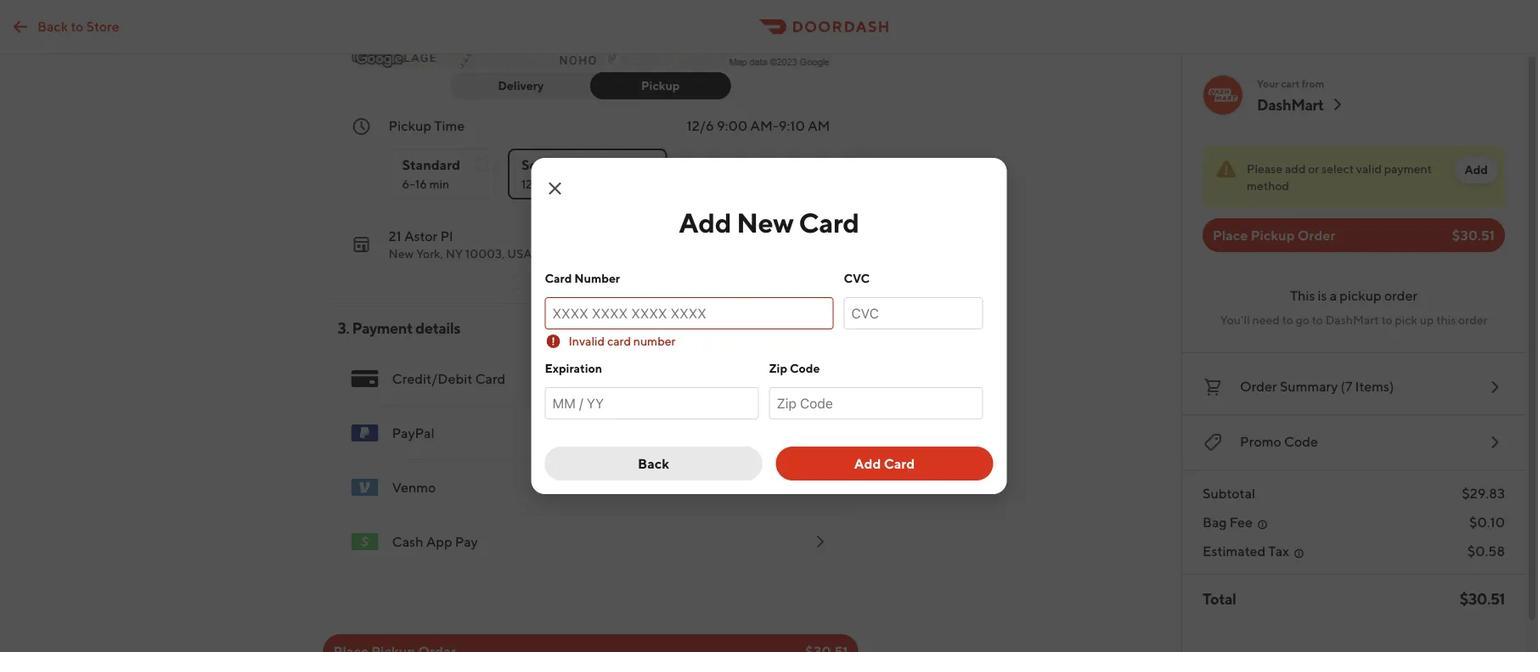 Task type: vqa. For each thing, say whether or not it's contained in the screenshot.
to
yes



Task type: locate. For each thing, give the bounding box(es) containing it.
cash app pay
[[392, 534, 478, 550]]

2 vertical spatial pickup
[[1251, 227, 1295, 243]]

summary
[[1280, 378, 1338, 395]]

$29.83
[[1462, 486, 1505, 502]]

12/6 down pickup "option"
[[687, 118, 714, 134]]

3 add new payment method image from the top
[[810, 477, 830, 498]]

dashmart down this is a pickup order
[[1326, 313, 1379, 327]]

2 vertical spatial add new payment method image
[[810, 477, 830, 498]]

back
[[37, 18, 68, 34], [638, 456, 669, 472]]

Delivery radio
[[451, 72, 601, 99]]

need
[[1253, 313, 1280, 327]]

order right this
[[1459, 313, 1488, 327]]

method
[[1247, 179, 1290, 193]]

6–16 min
[[402, 177, 450, 191]]

none radio inside option group
[[389, 149, 494, 200]]

$0.10
[[1470, 514, 1505, 531]]

2 horizontal spatial pickup
[[1251, 227, 1295, 243]]

card
[[607, 334, 631, 348]]

tax
[[1269, 543, 1290, 559]]

Pickup radio
[[590, 72, 731, 99]]

time
[[434, 118, 465, 134]]

1 vertical spatial add
[[679, 206, 731, 238]]

go
[[1296, 313, 1310, 327]]

10003,
[[465, 247, 505, 261]]

expiration
[[545, 361, 603, 376]]

21
[[389, 228, 402, 244]]

0 horizontal spatial new
[[389, 247, 414, 261]]

add new payment method image right zip on the bottom of the page
[[810, 369, 830, 389]]

york,
[[416, 247, 443, 261]]

invalid
[[569, 334, 605, 348]]

cart
[[1281, 77, 1300, 89]]

add new payment method image up add new payment method icon
[[810, 477, 830, 498]]

0 horizontal spatial dashmart
[[1257, 95, 1324, 113]]

3. payment details
[[338, 319, 460, 337]]

new inside 21 astor pl new york,  ny 10003,  usa
[[389, 247, 414, 261]]

2 horizontal spatial add
[[1465, 163, 1488, 177]]

9:00
[[717, 118, 748, 134], [548, 177, 575, 191]]

code for zip code
[[790, 361, 820, 376]]

cvc
[[844, 271, 870, 285]]

0 horizontal spatial code
[[790, 361, 820, 376]]

1 vertical spatial 9:10
[[602, 177, 625, 191]]

1 vertical spatial 12/6
[[522, 177, 546, 191]]

12/6 inside schedule for later 12/6 9:00 am-9:10 am
[[522, 177, 546, 191]]

delivery
[[498, 79, 544, 93]]

1 vertical spatial am-
[[577, 177, 602, 191]]

standard
[[402, 157, 460, 173]]

0 horizontal spatial am-
[[577, 177, 602, 191]]

1 vertical spatial add new payment method image
[[810, 423, 830, 443]]

order up pick
[[1385, 288, 1418, 304]]

paypal
[[392, 425, 435, 441]]

promo
[[1240, 434, 1282, 450]]

0 horizontal spatial order
[[1385, 288, 1418, 304]]

menu
[[338, 352, 844, 569]]

code inside button
[[1284, 434, 1319, 450]]

1 vertical spatial code
[[1284, 434, 1319, 450]]

none radio containing standard
[[389, 149, 494, 200]]

2 vertical spatial add
[[855, 456, 881, 472]]

1 vertical spatial order
[[1240, 378, 1277, 395]]

order up is
[[1298, 227, 1336, 243]]

for
[[584, 157, 602, 173]]

promo code
[[1240, 434, 1319, 450]]

code right zip on the bottom of the page
[[790, 361, 820, 376]]

add new card
[[679, 206, 859, 238]]

0 horizontal spatial order
[[1240, 378, 1277, 395]]

back to store
[[37, 18, 119, 34]]

card inside 'menu'
[[475, 371, 506, 387]]

0 vertical spatial 12/6
[[687, 118, 714, 134]]

am
[[808, 118, 830, 134], [627, 177, 647, 191]]

a
[[1330, 288, 1337, 304]]

1 vertical spatial new
[[389, 247, 414, 261]]

2 add new payment method image from the top
[[810, 423, 830, 443]]

order
[[1385, 288, 1418, 304], [1459, 313, 1488, 327]]

$30.51 down add button at the right of page
[[1453, 227, 1495, 243]]

1 horizontal spatial add
[[855, 456, 881, 472]]

add new payment method image
[[810, 369, 830, 389], [810, 423, 830, 443], [810, 477, 830, 498]]

pickup for pickup
[[641, 79, 680, 93]]

back inside 'button'
[[638, 456, 669, 472]]

1 horizontal spatial order
[[1298, 227, 1336, 243]]

1 vertical spatial 9:00
[[548, 177, 575, 191]]

1 vertical spatial back
[[638, 456, 669, 472]]

$30.51
[[1453, 227, 1495, 243], [1460, 590, 1505, 608]]

1 horizontal spatial code
[[1284, 434, 1319, 450]]

None radio
[[389, 149, 494, 200]]

number
[[634, 334, 676, 348]]

add for add card
[[855, 456, 881, 472]]

status
[[1203, 146, 1505, 208]]

1 horizontal spatial 9:00
[[717, 118, 748, 134]]

to left go
[[1283, 313, 1294, 327]]

0 vertical spatial back
[[37, 18, 68, 34]]

order left summary
[[1240, 378, 1277, 395]]

0 vertical spatial order
[[1385, 288, 1418, 304]]

pickup for pickup time
[[389, 118, 432, 134]]

1 horizontal spatial am-
[[750, 118, 779, 134]]

0 horizontal spatial pickup
[[389, 118, 432, 134]]

1 add new payment method image from the top
[[810, 369, 830, 389]]

credit/debit card
[[392, 371, 506, 387]]

to left store
[[71, 18, 84, 34]]

place
[[1213, 227, 1248, 243]]

order
[[1298, 227, 1336, 243], [1240, 378, 1277, 395]]

back button
[[545, 447, 762, 481]]

code
[[790, 361, 820, 376], [1284, 434, 1319, 450]]

1 horizontal spatial am
[[808, 118, 830, 134]]

pay
[[455, 534, 478, 550]]

pickup
[[641, 79, 680, 93], [389, 118, 432, 134], [1251, 227, 1295, 243]]

0 horizontal spatial add
[[679, 206, 731, 238]]

none radio containing schedule for later
[[508, 149, 667, 200]]

your
[[1257, 77, 1279, 89]]

1 vertical spatial pickup
[[389, 118, 432, 134]]

9:00 down pickup "option"
[[717, 118, 748, 134]]

None radio
[[508, 149, 667, 200]]

0 vertical spatial am
[[808, 118, 830, 134]]

add inside status
[[1465, 163, 1488, 177]]

0 vertical spatial add new payment method image
[[810, 369, 830, 389]]

0 horizontal spatial back
[[37, 18, 68, 34]]

this
[[1290, 288, 1315, 304]]

invalid card number
[[569, 334, 676, 348]]

0 vertical spatial code
[[790, 361, 820, 376]]

option group containing standard
[[389, 135, 830, 200]]

promo code button
[[1203, 429, 1505, 456]]

1 horizontal spatial dashmart
[[1326, 313, 1379, 327]]

1 horizontal spatial 12/6
[[687, 118, 714, 134]]

9:10 inside schedule for later 12/6 9:00 am-9:10 am
[[602, 177, 625, 191]]

new
[[737, 206, 794, 238], [389, 247, 414, 261]]

12/6 down schedule
[[522, 177, 546, 191]]

0 vertical spatial pickup
[[641, 79, 680, 93]]

0 horizontal spatial 12/6
[[522, 177, 546, 191]]

card
[[799, 206, 859, 238], [545, 271, 572, 285], [475, 371, 506, 387], [884, 456, 915, 472]]

0 vertical spatial 9:10
[[779, 118, 805, 134]]

dashmart
[[1257, 95, 1324, 113], [1326, 313, 1379, 327]]

0 vertical spatial new
[[737, 206, 794, 238]]

add
[[1465, 163, 1488, 177], [679, 206, 731, 238], [855, 456, 881, 472]]

add button
[[1455, 156, 1499, 184]]

code right promo
[[1284, 434, 1319, 450]]

pickup inside "option"
[[641, 79, 680, 93]]

you'll
[[1220, 313, 1250, 327]]

close add new card image
[[545, 178, 565, 199]]

store
[[86, 18, 119, 34]]

1 horizontal spatial 9:10
[[779, 118, 805, 134]]

add new payment method image for credit/debit card
[[810, 369, 830, 389]]

0 horizontal spatial am
[[627, 177, 647, 191]]

dashmart down cart
[[1257, 95, 1324, 113]]

3. payment
[[338, 319, 413, 337]]

1 horizontal spatial order
[[1459, 313, 1488, 327]]

$30.51 down $0.58
[[1460, 590, 1505, 608]]

to
[[71, 18, 84, 34], [1283, 313, 1294, 327], [1312, 313, 1324, 327], [1382, 313, 1393, 327]]

0 horizontal spatial 9:00
[[548, 177, 575, 191]]

0 vertical spatial add
[[1465, 163, 1488, 177]]

12/6
[[687, 118, 714, 134], [522, 177, 546, 191]]

add new payment method image for paypal
[[810, 423, 830, 443]]

pl
[[440, 228, 453, 244]]

this is a pickup order
[[1290, 288, 1418, 304]]

menu containing credit/debit card
[[338, 352, 844, 569]]

1 horizontal spatial pickup
[[641, 79, 680, 93]]

total
[[1203, 590, 1237, 608]]

9:10
[[779, 118, 805, 134], [602, 177, 625, 191]]

option group
[[389, 135, 830, 200]]

9:00 inside schedule for later 12/6 9:00 am-9:10 am
[[548, 177, 575, 191]]

$0.58
[[1468, 543, 1505, 559]]

1 vertical spatial am
[[627, 177, 647, 191]]

add new payment method image down zip code
[[810, 423, 830, 443]]

add new payment method image
[[810, 532, 830, 552]]

0 vertical spatial 9:00
[[717, 118, 748, 134]]

your cart from
[[1257, 77, 1325, 89]]

0 horizontal spatial 9:10
[[602, 177, 625, 191]]

1 horizontal spatial back
[[638, 456, 669, 472]]

0 vertical spatial order
[[1298, 227, 1336, 243]]

9:00 down schedule
[[548, 177, 575, 191]]



Task type: describe. For each thing, give the bounding box(es) containing it.
astor
[[404, 228, 438, 244]]

add for add
[[1465, 163, 1488, 177]]

0 vertical spatial $30.51
[[1453, 227, 1495, 243]]

ny
[[446, 247, 463, 261]]

dashmart link
[[1257, 94, 1348, 115]]

am inside schedule for later 12/6 9:00 am-9:10 am
[[627, 177, 647, 191]]

0 vertical spatial am-
[[750, 118, 779, 134]]

card number
[[545, 271, 620, 285]]

pickup
[[1340, 288, 1382, 304]]

details
[[415, 319, 460, 337]]

add for add new card
[[679, 206, 731, 238]]

back for back
[[638, 456, 669, 472]]

card inside button
[[884, 456, 915, 472]]

back for back to store
[[37, 18, 68, 34]]

0 vertical spatial dashmart
[[1257, 95, 1324, 113]]

zip
[[769, 361, 788, 376]]

1 vertical spatial dashmart
[[1326, 313, 1379, 327]]

21 astor pl new york,  ny 10003,  usa
[[389, 228, 532, 261]]

estimated
[[1203, 543, 1266, 559]]

6–16
[[402, 177, 427, 191]]

order inside button
[[1240, 378, 1277, 395]]

(7
[[1341, 378, 1353, 395]]

venmo
[[392, 480, 436, 496]]

items)
[[1356, 378, 1395, 395]]

from
[[1302, 77, 1325, 89]]

delivery or pickup selector option group
[[451, 72, 731, 99]]

show menu image
[[351, 365, 378, 392]]

bag
[[1203, 514, 1227, 531]]

1 vertical spatial $30.51
[[1460, 590, 1505, 608]]

schedule for later 12/6 9:00 am-9:10 am
[[522, 157, 647, 191]]

please add or select valid payment method
[[1247, 162, 1432, 193]]

payment
[[1385, 162, 1432, 176]]

you'll need to go to dashmart to pick up this order
[[1220, 313, 1488, 327]]

12/6 9:00 am-9:10 am
[[687, 118, 830, 134]]

back to store link
[[0, 10, 130, 44]]

schedule
[[522, 157, 581, 173]]

to left pick
[[1382, 313, 1393, 327]]

to right go
[[1312, 313, 1324, 327]]

order summary (7 items) button
[[1203, 374, 1505, 401]]

error image
[[547, 335, 560, 348]]

app
[[426, 534, 452, 550]]

pickup time
[[389, 118, 465, 134]]

or
[[1309, 162, 1320, 176]]

is
[[1318, 288, 1327, 304]]

fee
[[1230, 514, 1253, 531]]

status containing please add or select valid payment method
[[1203, 146, 1505, 208]]

valid
[[1357, 162, 1382, 176]]

add card
[[855, 456, 915, 472]]

later
[[604, 157, 633, 173]]

please
[[1247, 162, 1283, 176]]

am- inside schedule for later 12/6 9:00 am-9:10 am
[[577, 177, 602, 191]]

none radio inside option group
[[508, 149, 667, 200]]

place pickup order
[[1213, 227, 1336, 243]]

up
[[1420, 313, 1434, 327]]

cash
[[392, 534, 423, 550]]

usa
[[507, 247, 532, 261]]

subtotal
[[1203, 486, 1256, 502]]

this
[[1437, 313, 1456, 327]]

min
[[429, 177, 450, 191]]

add card button
[[776, 447, 994, 481]]

credit/debit
[[392, 371, 473, 387]]

number
[[575, 271, 620, 285]]

pick
[[1395, 313, 1418, 327]]

add new payment method image for venmo
[[810, 477, 830, 498]]

code for promo code
[[1284, 434, 1319, 450]]

order summary (7 items)
[[1240, 378, 1395, 395]]

add
[[1285, 162, 1306, 176]]

select
[[1322, 162, 1354, 176]]

zip code
[[769, 361, 820, 376]]

1 vertical spatial order
[[1459, 313, 1488, 327]]

1 horizontal spatial new
[[737, 206, 794, 238]]



